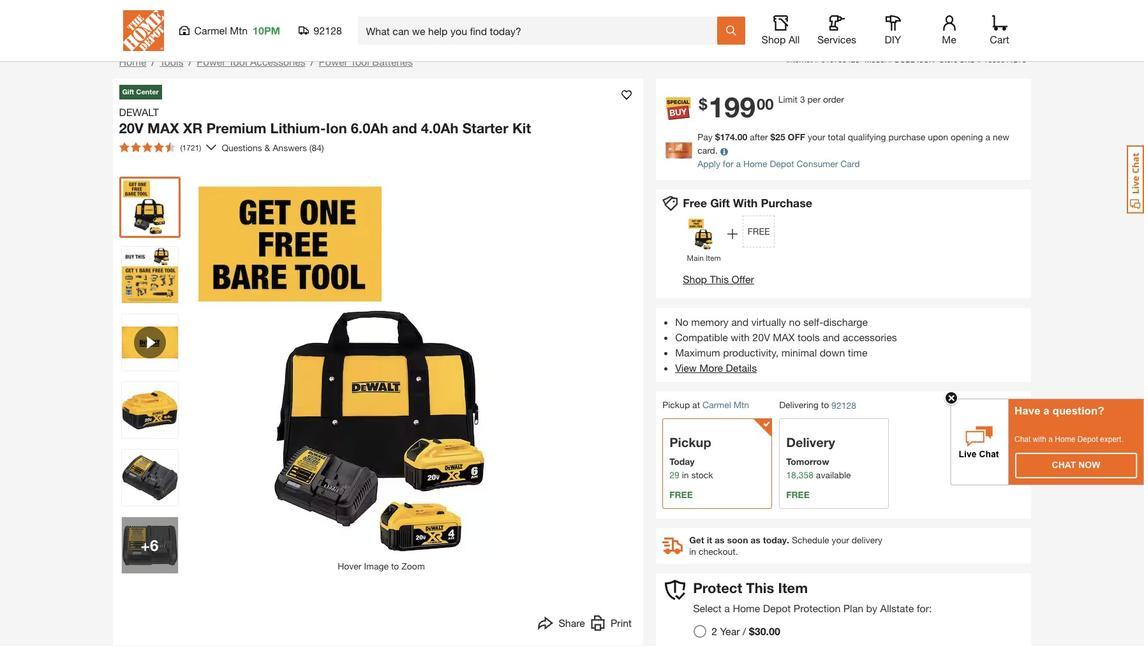 Task type: vqa. For each thing, say whether or not it's contained in the screenshot.
- View Less link in the bottom of the page
no



Task type: describe. For each thing, give the bounding box(es) containing it.
per
[[808, 94, 821, 105]]

card
[[841, 159, 860, 169]]

this for offer
[[710, 273, 729, 285]]

in for schedule
[[690, 546, 696, 557]]

2 power from the left
[[319, 56, 348, 68]]

schedule your delivery in checkout.
[[690, 535, 883, 557]]

now
[[1079, 460, 1101, 470]]

2
[[712, 626, 718, 638]]

main
[[687, 253, 704, 263]]

depot for expert.
[[1078, 435, 1098, 444]]

new
[[993, 132, 1010, 143]]

total
[[828, 132, 846, 143]]

in for pickup
[[682, 470, 689, 481]]

25
[[776, 132, 786, 143]]

home up gift center
[[119, 56, 146, 68]]

pickup for pickup today 29 in stock
[[670, 435, 712, 450]]

share button
[[538, 616, 585, 635]]

apply for a home depot consumer card
[[698, 159, 860, 169]]

image
[[364, 561, 389, 572]]

off
[[788, 132, 806, 143]]

dewalt power tool batteries dcb246ck a0.2 image
[[122, 382, 178, 439]]

92128 inside the delivering to 92128
[[832, 400, 857, 411]]

shop all
[[762, 33, 800, 45]]

1 horizontal spatial mtn
[[734, 400, 749, 410]]

center
[[136, 87, 159, 96]]

after
[[750, 132, 768, 143]]

your inside schedule your delivery in checkout.
[[832, 535, 850, 546]]

me button
[[929, 15, 970, 46]]

hover image to zoom
[[338, 561, 425, 572]]

delivery
[[787, 435, 835, 450]]

power tool batteries link
[[319, 56, 413, 68]]

home / tools / power tool accessories / power tool batteries
[[119, 56, 413, 68]]

dewalt 20v max xr premium lithium-ion 6.0ah and 4.0ah starter kit
[[119, 106, 531, 136]]

no
[[675, 316, 689, 328]]

premium
[[206, 120, 266, 136]]

have
[[1015, 405, 1041, 417]]

checkout.
[[699, 546, 738, 557]]

$ 199 00
[[699, 90, 774, 124]]

shop for shop this offer
[[683, 273, 707, 285]]

1 horizontal spatial gift
[[711, 196, 730, 210]]

kit
[[513, 120, 531, 136]]

2 horizontal spatial $
[[771, 132, 776, 143]]

$30.00
[[749, 626, 781, 638]]

allstate
[[881, 603, 914, 615]]

home up chat at the bottom of page
[[1055, 435, 1076, 444]]

view
[[675, 362, 697, 374]]

opening
[[951, 132, 983, 143]]

free for pickup
[[670, 489, 693, 500]]

1 vertical spatial carmel
[[703, 400, 731, 410]]

get it as soon as today.
[[690, 535, 790, 546]]

29
[[670, 470, 680, 481]]

diy
[[885, 33, 902, 45]]

chat
[[1015, 435, 1031, 444]]

92128 link
[[832, 399, 857, 412]]

delivery tomorrow 18,358 available
[[787, 435, 851, 481]]

tools link
[[160, 56, 184, 68]]

item inside protect this item select a home depot protection plan by allstate for:
[[778, 580, 808, 597]]

2 # from the left
[[888, 55, 893, 64]]

4.0ah
[[421, 120, 459, 136]]

pay $ 174.00 after $ 25 off
[[698, 132, 806, 143]]

schedule
[[792, 535, 830, 546]]

protect
[[693, 580, 743, 597]]

chat
[[1052, 460, 1076, 470]]

all
[[789, 33, 800, 45]]

0 horizontal spatial item
[[706, 253, 721, 263]]

199
[[709, 90, 756, 124]]

starter
[[463, 120, 509, 136]]

dewalt
[[119, 106, 159, 118]]

xr
[[183, 120, 203, 136]]

answers
[[273, 142, 307, 153]]

6
[[150, 537, 159, 555]]

2 as from the left
[[751, 535, 761, 546]]

/ left tools link
[[152, 57, 155, 68]]

tools
[[798, 331, 820, 343]]

/ down 92128 button
[[311, 57, 314, 68]]

select
[[693, 603, 722, 615]]

free gift with purchase
[[683, 196, 813, 210]]

174.00
[[720, 132, 748, 143]]

your total qualifying purchase upon opening a new card.
[[698, 132, 1010, 156]]

delivery
[[852, 535, 883, 546]]

maximum
[[675, 347, 721, 359]]

0 vertical spatial gift
[[122, 87, 134, 96]]

batteries
[[372, 56, 413, 68]]

power tool accessories link
[[197, 56, 306, 68]]

hover
[[338, 561, 362, 572]]

apply
[[698, 159, 721, 169]]

tomorrow
[[787, 456, 830, 467]]

1 tool from the left
[[229, 56, 247, 68]]

(1721) link
[[114, 137, 217, 158]]

1 power from the left
[[197, 56, 226, 68]]

zoom
[[402, 561, 425, 572]]

protect this item select a home depot protection plan by allstate for:
[[693, 580, 932, 615]]

upon
[[928, 132, 949, 143]]

soon
[[727, 535, 748, 546]]

the home depot logo image
[[123, 10, 164, 51]]

tools
[[160, 56, 184, 68]]

plan
[[844, 603, 864, 615]]

1 horizontal spatial free
[[748, 226, 770, 237]]

home inside protect this item select a home depot protection plan by allstate for:
[[733, 603, 760, 615]]

at
[[693, 400, 700, 410]]

6095062767001 image
[[122, 315, 178, 371]]

internet
[[787, 55, 813, 64]]

cart link
[[986, 15, 1014, 46]]

memory
[[692, 316, 729, 328]]

to inside button
[[391, 561, 399, 572]]

dewalt power tool batteries dcb246ck 64.0 image
[[122, 179, 178, 236]]

print
[[611, 617, 632, 629]]

3 # from the left
[[978, 55, 982, 64]]

1 # from the left
[[815, 55, 819, 64]]

questions & answers (84)
[[222, 142, 324, 153]]

(84)
[[309, 142, 324, 153]]

purchase
[[761, 196, 813, 210]]

2 year / $30.00
[[712, 626, 781, 638]]



Task type: locate. For each thing, give the bounding box(es) containing it.
1 vertical spatial 20v
[[753, 331, 770, 343]]

$ left 199 at the top of the page
[[699, 95, 708, 113]]

a inside your total qualifying purchase upon opening a new card.
[[986, 132, 991, 143]]

free down "18,358" at the bottom of page
[[787, 489, 810, 500]]

in inside schedule your delivery in checkout.
[[690, 546, 696, 557]]

questions
[[222, 142, 262, 153]]

0 vertical spatial max
[[147, 120, 179, 136]]

1 horizontal spatial to
[[821, 400, 829, 410]]

free
[[683, 196, 707, 210]]

expert.
[[1101, 435, 1124, 444]]

$ right after
[[771, 132, 776, 143]]

and up down
[[823, 331, 840, 343]]

0 vertical spatial pickup
[[663, 400, 690, 410]]

2 horizontal spatial #
[[978, 55, 982, 64]]

this left offer
[[710, 273, 729, 285]]

4.5 stars image
[[119, 142, 175, 153]]

1 vertical spatial to
[[391, 561, 399, 572]]

1 horizontal spatial this
[[746, 580, 774, 597]]

What can we help you find today? search field
[[366, 17, 717, 44]]

dewalt power tool batteries dcb246ck e1.1 image
[[122, 247, 178, 303]]

0 horizontal spatial 92128
[[314, 24, 342, 36]]

2 vertical spatial and
[[823, 331, 840, 343]]

max up '(1721)' link
[[147, 120, 179, 136]]

free down free gift with purchase
[[748, 226, 770, 237]]

0 horizontal spatial $
[[699, 95, 708, 113]]

0 horizontal spatial in
[[682, 470, 689, 481]]

0 vertical spatial in
[[682, 470, 689, 481]]

a inside protect this item select a home depot protection plan by allstate for:
[[725, 603, 730, 615]]

20v inside the dewalt 20v max xr premium lithium-ion 6.0ah and 4.0ah starter kit
[[119, 120, 144, 136]]

productivity,
[[723, 347, 779, 359]]

/ right tools
[[189, 57, 192, 68]]

cart
[[990, 33, 1010, 45]]

0 horizontal spatial tool
[[229, 56, 247, 68]]

1 vertical spatial mtn
[[734, 400, 749, 410]]

with up productivity,
[[731, 331, 750, 343]]

free down 29
[[670, 489, 693, 500]]

0 vertical spatial carmel
[[194, 24, 227, 36]]

this right the protect
[[746, 580, 774, 597]]

shop
[[762, 33, 786, 45], [683, 273, 707, 285]]

home
[[119, 56, 146, 68], [744, 159, 768, 169], [1055, 435, 1076, 444], [733, 603, 760, 615]]

a right "select"
[[725, 603, 730, 615]]

shop left all
[[762, 33, 786, 45]]

apply now image
[[666, 142, 698, 159]]

depot down 25
[[770, 159, 794, 169]]

gift center
[[122, 87, 159, 96]]

0 vertical spatial shop
[[762, 33, 786, 45]]

purchase
[[889, 132, 926, 143]]

services
[[818, 33, 857, 45]]

1 horizontal spatial as
[[751, 535, 761, 546]]

and left virtually
[[732, 316, 749, 328]]

to left 92128 link
[[821, 400, 829, 410]]

limit
[[779, 94, 798, 105]]

with
[[733, 196, 758, 210]]

# right internet
[[815, 55, 819, 64]]

consumer
[[797, 159, 838, 169]]

dcb246ck
[[895, 55, 934, 64]]

this inside protect this item select a home depot protection plan by allstate for:
[[746, 580, 774, 597]]

0 vertical spatial and
[[392, 120, 417, 136]]

(1721)
[[180, 143, 201, 153]]

2 vertical spatial depot
[[763, 603, 791, 615]]

depot inside protect this item select a home depot protection plan by allstate for:
[[763, 603, 791, 615]]

details
[[726, 362, 757, 374]]

1 horizontal spatial in
[[690, 546, 696, 557]]

tool down carmel mtn 10pm
[[229, 56, 247, 68]]

# right sku
[[978, 55, 982, 64]]

max down no on the right of the page
[[773, 331, 795, 343]]

2 tool from the left
[[351, 56, 369, 68]]

order
[[823, 94, 844, 105]]

#
[[815, 55, 819, 64], [888, 55, 893, 64], [978, 55, 982, 64]]

0 horizontal spatial and
[[392, 120, 417, 136]]

0 vertical spatial mtn
[[230, 24, 248, 36]]

1 vertical spatial pickup
[[670, 435, 712, 450]]

this for item
[[746, 580, 774, 597]]

+
[[141, 537, 150, 555]]

and right 6.0ah
[[392, 120, 417, 136]]

0 horizontal spatial as
[[715, 535, 725, 546]]

your left delivery
[[832, 535, 850, 546]]

0 horizontal spatial 20v
[[119, 120, 144, 136]]

view more details link
[[675, 362, 757, 374]]

a right have
[[1044, 405, 1050, 417]]

pay
[[698, 132, 713, 143]]

today.
[[763, 535, 790, 546]]

carmel mtn button
[[703, 400, 749, 410]]

dewalt power tool batteries dcb246ck 4f.4 image
[[122, 518, 178, 574]]

1 horizontal spatial tool
[[351, 56, 369, 68]]

2 horizontal spatial and
[[823, 331, 840, 343]]

0 vertical spatial item
[[706, 253, 721, 263]]

1 vertical spatial your
[[832, 535, 850, 546]]

1 vertical spatial item
[[778, 580, 808, 597]]

dewalt power tool batteries dcb246ck 66.3 image
[[122, 450, 178, 506]]

today
[[670, 456, 695, 467]]

0 horizontal spatial gift
[[122, 87, 134, 96]]

chat with a home depot expert.
[[1015, 435, 1124, 444]]

in down get
[[690, 546, 696, 557]]

1 horizontal spatial 20v
[[753, 331, 770, 343]]

1 horizontal spatial #
[[888, 55, 893, 64]]

home up the "2 year / $30.00"
[[733, 603, 760, 615]]

$ right pay
[[715, 132, 720, 143]]

1 horizontal spatial shop
[[762, 33, 786, 45]]

free for delivery
[[787, 489, 810, 500]]

depot for consumer
[[770, 159, 794, 169]]

in inside pickup today 29 in stock
[[682, 470, 689, 481]]

0 vertical spatial with
[[731, 331, 750, 343]]

0 horizontal spatial carmel
[[194, 24, 227, 36]]

20v down dewalt
[[119, 120, 144, 136]]

0 vertical spatial 92128
[[314, 24, 342, 36]]

20v inside no memory and virtually no self-discharge compatible with 20v max tools and accessories maximum productivity, minimal down time view more details
[[753, 331, 770, 343]]

dewalt link
[[119, 104, 164, 120]]

internet # 313759426 model # dcb246ck store sku # 1005511270
[[787, 55, 1027, 64]]

1 vertical spatial shop
[[683, 273, 707, 285]]

pickup today 29 in stock
[[670, 435, 713, 481]]

a
[[986, 132, 991, 143], [736, 159, 741, 169], [1044, 405, 1050, 417], [1049, 435, 1053, 444], [725, 603, 730, 615]]

0 horizontal spatial free
[[670, 489, 693, 500]]

max inside no memory and virtually no self-discharge compatible with 20v max tools and accessories maximum productivity, minimal down time view more details
[[773, 331, 795, 343]]

1 horizontal spatial item
[[778, 580, 808, 597]]

delivering to 92128
[[780, 400, 857, 411]]

down
[[820, 347, 845, 359]]

virtually
[[752, 316, 787, 328]]

depot left expert.
[[1078, 435, 1098, 444]]

mtn down details
[[734, 400, 749, 410]]

20v down virtually
[[753, 331, 770, 343]]

year
[[720, 626, 740, 638]]

1 vertical spatial 92128
[[832, 400, 857, 411]]

pickup for pickup at carmel mtn
[[663, 400, 690, 410]]

apply for a home depot consumer card link
[[698, 159, 860, 169]]

1 as from the left
[[715, 535, 725, 546]]

0 horizontal spatial power
[[197, 56, 226, 68]]

mtn
[[230, 24, 248, 36], [734, 400, 749, 410]]

this
[[710, 273, 729, 285], [746, 580, 774, 597]]

with inside no memory and virtually no self-discharge compatible with 20v max tools and accessories maximum productivity, minimal down time view more details
[[731, 331, 750, 343]]

(1721) button
[[114, 137, 206, 158]]

home link
[[119, 56, 146, 68]]

and inside the dewalt 20v max xr premium lithium-ion 6.0ah and 4.0ah starter kit
[[392, 120, 417, 136]]

card.
[[698, 145, 718, 156]]

minimal
[[782, 347, 817, 359]]

0 horizontal spatial this
[[710, 273, 729, 285]]

qualifying
[[848, 132, 886, 143]]

gift right free
[[711, 196, 730, 210]]

0 horizontal spatial your
[[808, 132, 826, 143]]

0 horizontal spatial with
[[731, 331, 750, 343]]

shop this offer
[[683, 273, 754, 285]]

0 vertical spatial to
[[821, 400, 829, 410]]

92128 inside button
[[314, 24, 342, 36]]

1 horizontal spatial $
[[715, 132, 720, 143]]

carmel mtn 10pm
[[194, 24, 280, 36]]

1 horizontal spatial and
[[732, 316, 749, 328]]

a left new
[[986, 132, 991, 143]]

your left total
[[808, 132, 826, 143]]

pickup
[[663, 400, 690, 410], [670, 435, 712, 450]]

1 horizontal spatial with
[[1033, 435, 1047, 444]]

power down 92128 button
[[319, 56, 348, 68]]

for
[[723, 159, 734, 169]]

a right chat
[[1049, 435, 1053, 444]]

to left zoom
[[391, 561, 399, 572]]

sku
[[960, 55, 976, 64]]

your inside your total qualifying purchase upon opening a new card.
[[808, 132, 826, 143]]

0 horizontal spatial shop
[[683, 273, 707, 285]]

and
[[392, 120, 417, 136], [732, 316, 749, 328], [823, 331, 840, 343]]

/ right year
[[743, 626, 746, 638]]

0 vertical spatial 20v
[[119, 120, 144, 136]]

get
[[690, 535, 705, 546]]

max inside the dewalt 20v max xr premium lithium-ion 6.0ah and 4.0ah starter kit
[[147, 120, 179, 136]]

with
[[731, 331, 750, 343], [1033, 435, 1047, 444]]

1 vertical spatial with
[[1033, 435, 1047, 444]]

as right it
[[715, 535, 725, 546]]

power right tools
[[197, 56, 226, 68]]

carmel up power tool accessories link
[[194, 24, 227, 36]]

store
[[940, 55, 958, 64]]

0 vertical spatial this
[[710, 273, 729, 285]]

share
[[559, 617, 585, 629]]

1 horizontal spatial power
[[319, 56, 348, 68]]

in right 29
[[682, 470, 689, 481]]

item
[[706, 253, 721, 263], [778, 580, 808, 597]]

1 horizontal spatial max
[[773, 331, 795, 343]]

chat now
[[1052, 460, 1101, 470]]

model
[[865, 55, 886, 64]]

offer
[[732, 273, 754, 285]]

00
[[757, 95, 774, 113]]

0 horizontal spatial max
[[147, 120, 179, 136]]

pickup up today
[[670, 435, 712, 450]]

info image
[[720, 148, 728, 156]]

1 vertical spatial in
[[690, 546, 696, 557]]

lithium-
[[270, 120, 326, 136]]

313759426
[[821, 55, 860, 64]]

0 horizontal spatial to
[[391, 561, 399, 572]]

shop inside button
[[762, 33, 786, 45]]

home down after
[[744, 159, 768, 169]]

1 horizontal spatial 92128
[[832, 400, 857, 411]]

a right for
[[736, 159, 741, 169]]

mtn left "10pm"
[[230, 24, 248, 36]]

2 horizontal spatial free
[[787, 489, 810, 500]]

$ inside "$ 199 00"
[[699, 95, 708, 113]]

carmel right 'at' at right
[[703, 400, 731, 410]]

tool left batteries
[[351, 56, 369, 68]]

protection
[[794, 603, 841, 615]]

limit 3 per order
[[779, 94, 844, 105]]

shop for shop all
[[762, 33, 786, 45]]

1 horizontal spatial your
[[832, 535, 850, 546]]

0 horizontal spatial #
[[815, 55, 819, 64]]

18,358
[[787, 470, 814, 481]]

pickup at carmel mtn
[[663, 400, 749, 410]]

pickup inside pickup today 29 in stock
[[670, 435, 712, 450]]

available
[[816, 470, 851, 481]]

chat now link
[[1016, 454, 1137, 478]]

1 vertical spatial depot
[[1078, 435, 1098, 444]]

6.0ah
[[351, 120, 388, 136]]

92128 right delivering
[[832, 400, 857, 411]]

1005511270
[[984, 55, 1027, 64]]

0 horizontal spatial mtn
[[230, 24, 248, 36]]

services button
[[817, 15, 858, 46]]

me
[[942, 33, 957, 45]]

depot up $30.00
[[763, 603, 791, 615]]

with right chat
[[1033, 435, 1047, 444]]

1 vertical spatial max
[[773, 331, 795, 343]]

time
[[848, 347, 868, 359]]

to inside the delivering to 92128
[[821, 400, 829, 410]]

accessories
[[843, 331, 897, 343]]

1 vertical spatial this
[[746, 580, 774, 597]]

0 vertical spatial your
[[808, 132, 826, 143]]

shop down main
[[683, 273, 707, 285]]

live chat image
[[1127, 146, 1145, 214]]

to
[[821, 400, 829, 410], [391, 561, 399, 572]]

1 horizontal spatial carmel
[[703, 400, 731, 410]]

promotion image image
[[688, 218, 720, 250]]

item up protection
[[778, 580, 808, 597]]

92128 up the power tool batteries link
[[314, 24, 342, 36]]

item right main
[[706, 253, 721, 263]]

gift left center
[[122, 87, 134, 96]]

as right the soon
[[751, 535, 761, 546]]

0 vertical spatial depot
[[770, 159, 794, 169]]

1 vertical spatial gift
[[711, 196, 730, 210]]

pickup left 'at' at right
[[663, 400, 690, 410]]

by
[[867, 603, 878, 615]]

# right the model
[[888, 55, 893, 64]]

1 vertical spatial and
[[732, 316, 749, 328]]



